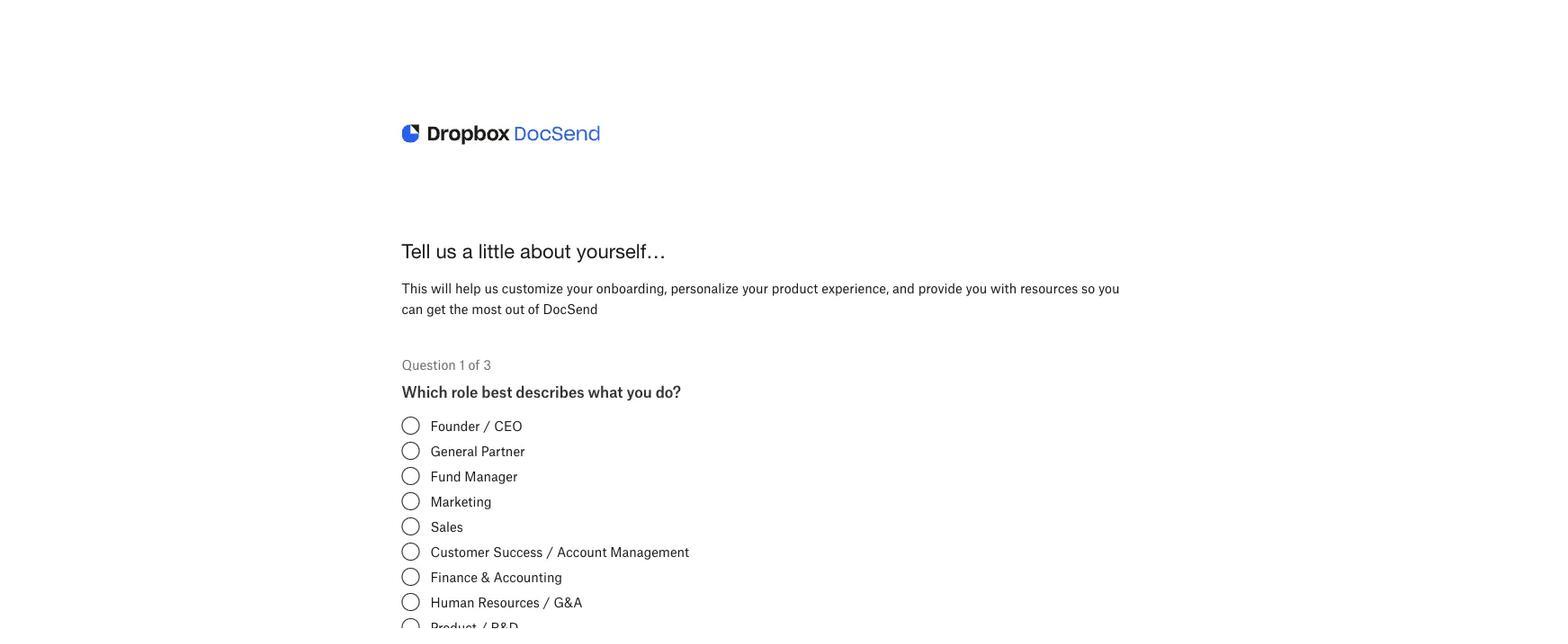 Task type: describe. For each thing, give the bounding box(es) containing it.
finance
[[431, 569, 478, 585]]

1 vertical spatial of
[[468, 357, 480, 372]]

3
[[483, 357, 491, 372]]

yourself…
[[577, 239, 666, 262]]

1 your from the left
[[567, 281, 593, 296]]

2 your from the left
[[742, 281, 769, 296]]

little
[[478, 239, 515, 262]]

which
[[402, 383, 448, 400]]

2 horizontal spatial you
[[1099, 281, 1120, 296]]

get
[[427, 301, 446, 316]]

onboarding,
[[596, 281, 667, 296]]

product
[[772, 281, 818, 296]]

sales
[[431, 519, 463, 534]]

and
[[893, 281, 915, 296]]

account
[[557, 544, 607, 559]]

role
[[451, 383, 478, 400]]

which role best describes what you do? option group
[[402, 383, 1140, 629]]

general partner
[[431, 443, 525, 459]]

success
[[493, 544, 543, 559]]

best
[[482, 383, 512, 400]]

a
[[462, 239, 473, 262]]

resources
[[478, 594, 540, 610]]

marketing
[[431, 494, 492, 509]]

provide
[[919, 281, 963, 296]]

describes
[[516, 383, 585, 400]]

personalize
[[671, 281, 739, 296]]

do?
[[656, 383, 681, 400]]

us inside this will help us customize your onboarding, personalize your product experience, and provide you with resources so you can get the most out of docsend
[[485, 281, 499, 296]]

question
[[402, 357, 456, 372]]

0 horizontal spatial us
[[436, 239, 457, 262]]

question 1 of 3
[[402, 357, 491, 372]]

of inside this will help us customize your onboarding, personalize your product experience, and provide you with resources so you can get the most out of docsend
[[528, 301, 540, 316]]

ceo
[[494, 418, 523, 433]]

you inside option group
[[627, 383, 652, 400]]



Task type: vqa. For each thing, say whether or not it's contained in the screenshot.
of to the right
yes



Task type: locate. For each thing, give the bounding box(es) containing it.
go to docsend homepage image
[[402, 119, 600, 150]]

you left with on the right of page
[[966, 281, 988, 296]]

experience,
[[822, 281, 889, 296]]

can
[[402, 301, 423, 316]]

about
[[520, 239, 571, 262]]

1 horizontal spatial us
[[485, 281, 499, 296]]

&
[[481, 569, 490, 585]]

of right out
[[528, 301, 540, 316]]

which role best describes what you do?
[[402, 383, 681, 400]]

founder / ceo
[[431, 418, 523, 433]]

of
[[528, 301, 540, 316], [468, 357, 480, 372]]

out
[[505, 301, 525, 316]]

1 horizontal spatial you
[[966, 281, 988, 296]]

management
[[610, 544, 690, 559]]

your up docsend
[[567, 281, 593, 296]]

0 vertical spatial us
[[436, 239, 457, 262]]

so
[[1082, 281, 1095, 296]]

finance & accounting
[[431, 569, 563, 585]]

will
[[431, 281, 452, 296]]

/ left "account"
[[546, 544, 554, 559]]

0 horizontal spatial your
[[567, 281, 593, 296]]

0 horizontal spatial of
[[468, 357, 480, 372]]

/ for success
[[546, 544, 554, 559]]

tell us a little about yourself…
[[402, 239, 666, 262]]

your left product on the right top of page
[[742, 281, 769, 296]]

human
[[431, 594, 475, 610]]

what
[[588, 383, 623, 400]]

tell
[[402, 239, 430, 262]]

0 vertical spatial of
[[528, 301, 540, 316]]

1 horizontal spatial of
[[528, 301, 540, 316]]

customize
[[502, 281, 563, 296]]

most
[[472, 301, 502, 316]]

accounting
[[494, 569, 563, 585]]

you left do?
[[627, 383, 652, 400]]

your
[[567, 281, 593, 296], [742, 281, 769, 296]]

you right so
[[1099, 281, 1120, 296]]

us
[[436, 239, 457, 262], [485, 281, 499, 296]]

manager
[[465, 468, 518, 484]]

fund
[[431, 468, 461, 484]]

0 horizontal spatial you
[[627, 383, 652, 400]]

g&a
[[554, 594, 583, 610]]

this will help us customize your onboarding, personalize your product experience, and provide you with resources so you can get the most out of docsend
[[402, 281, 1120, 316]]

fund manager
[[431, 468, 518, 484]]

with
[[991, 281, 1017, 296]]

1 vertical spatial /
[[546, 544, 554, 559]]

the
[[449, 301, 468, 316]]

/ left g&a
[[543, 594, 550, 610]]

1 vertical spatial us
[[485, 281, 499, 296]]

of right 1
[[468, 357, 480, 372]]

human resources / g&a
[[431, 594, 583, 610]]

this
[[402, 281, 428, 296]]

help
[[455, 281, 481, 296]]

founder
[[431, 418, 480, 433]]

/ left ceo
[[484, 418, 491, 433]]

customer
[[431, 544, 490, 559]]

2 vertical spatial /
[[543, 594, 550, 610]]

us up most
[[485, 281, 499, 296]]

/ for resources
[[543, 594, 550, 610]]

1
[[460, 357, 465, 372]]

0 vertical spatial /
[[484, 418, 491, 433]]

general
[[431, 443, 478, 459]]

/
[[484, 418, 491, 433], [546, 544, 554, 559], [543, 594, 550, 610]]

customer success / account management
[[431, 544, 690, 559]]

us left a
[[436, 239, 457, 262]]

you
[[966, 281, 988, 296], [1099, 281, 1120, 296], [627, 383, 652, 400]]

1 horizontal spatial your
[[742, 281, 769, 296]]

partner
[[481, 443, 525, 459]]

resources
[[1021, 281, 1078, 296]]

docsend
[[543, 301, 598, 316]]



